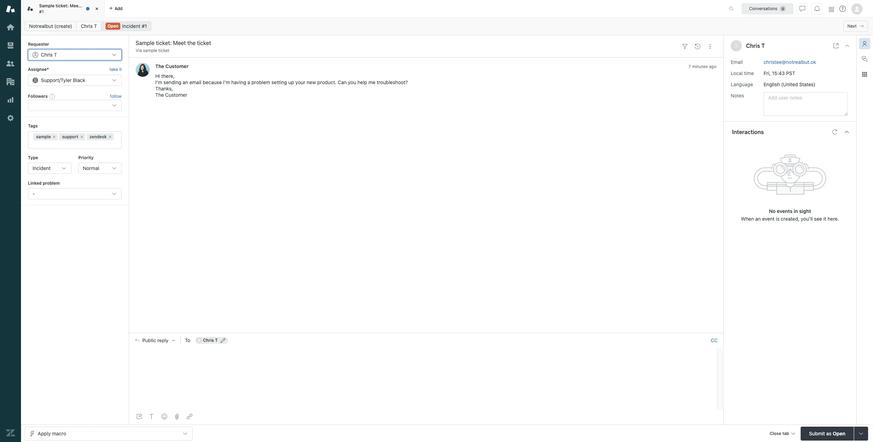 Task type: describe. For each thing, give the bounding box(es) containing it.
sending
[[163, 80, 181, 85]]

15:43
[[772, 70, 785, 76]]

/
[[59, 77, 61, 83]]

assignee*
[[28, 67, 49, 72]]

customer context image
[[862, 41, 867, 47]]

(create)
[[54, 23, 72, 29]]

chris t inside secondary element
[[81, 23, 97, 29]]

add link (cmd k) image
[[187, 414, 192, 420]]

me
[[368, 80, 375, 85]]

#1 inside sample ticket: meet the ticket #1
[[39, 9, 44, 14]]

macro
[[52, 431, 66, 437]]

displays possible ticket submission types image
[[858, 431, 864, 437]]

zendesk support image
[[6, 5, 15, 14]]

close tab button
[[767, 427, 798, 442]]

tab
[[782, 431, 789, 437]]

format text image
[[149, 414, 155, 420]]

states)
[[799, 81, 815, 87]]

Add user notes text field
[[764, 92, 848, 116]]

new
[[307, 80, 316, 85]]

7 minutes ago
[[689, 64, 716, 69]]

problem inside hi there, i'm sending an email because i'm having a problem setting up your new product. can you help me troubleshoot? thanks, the customer
[[251, 80, 270, 85]]

incident button
[[28, 163, 71, 174]]

next button
[[843, 21, 868, 32]]

chris t right christee@notrealbut.ok icon
[[203, 338, 218, 343]]

email
[[731, 59, 743, 65]]

apply
[[38, 431, 51, 437]]

no
[[769, 208, 776, 214]]

0 vertical spatial customer
[[165, 63, 189, 69]]

user image
[[734, 44, 738, 48]]

open inside secondary element
[[107, 23, 118, 29]]

view more details image
[[833, 43, 839, 49]]

notifications image
[[814, 6, 820, 11]]

linked
[[28, 181, 42, 186]]

insert emojis image
[[162, 414, 167, 420]]

secondary element
[[21, 19, 873, 33]]

0 horizontal spatial sample
[[36, 134, 51, 139]]

hide composer image
[[423, 330, 429, 336]]

english (united states)
[[764, 81, 815, 87]]

organizations image
[[6, 77, 15, 86]]

event
[[762, 216, 775, 222]]

meet
[[70, 3, 80, 8]]

when
[[741, 216, 754, 222]]

ticket actions image
[[707, 44, 713, 49]]

an inside no events in sight when an event is created, you'll see it here.
[[755, 216, 761, 222]]

linked problem
[[28, 181, 60, 186]]

1 i'm from the left
[[155, 80, 162, 85]]

zendesk products image
[[829, 7, 834, 12]]

1 horizontal spatial open
[[833, 431, 845, 437]]

local time
[[731, 70, 754, 76]]

normal button
[[78, 163, 122, 174]]

submit
[[809, 431, 825, 437]]

see
[[814, 216, 822, 222]]

remove image
[[52, 135, 56, 139]]

the
[[81, 3, 88, 8]]

incident for incident #1
[[122, 23, 140, 29]]

you'll
[[801, 216, 813, 222]]

as
[[826, 431, 831, 437]]

minutes
[[692, 64, 708, 69]]

fri,
[[764, 70, 771, 76]]

ticket:
[[56, 3, 69, 8]]

chris t right user icon
[[746, 43, 765, 49]]

english
[[764, 81, 780, 87]]

sample
[[39, 3, 54, 8]]

your
[[295, 80, 305, 85]]

it inside button
[[119, 67, 122, 72]]

1 vertical spatial close image
[[844, 43, 850, 49]]

via sample ticket
[[136, 48, 169, 53]]

take it button
[[110, 66, 122, 73]]

christee@notrealbut.ok
[[764, 59, 816, 65]]

conversations button
[[742, 3, 793, 14]]

(united
[[781, 81, 798, 87]]

interactions
[[732, 129, 764, 135]]

info on adding followers image
[[50, 94, 55, 99]]

tabs tab list
[[21, 0, 722, 17]]

button displays agent's chat status as invisible. image
[[800, 6, 805, 11]]

customers image
[[6, 59, 15, 68]]

add button
[[105, 0, 127, 17]]

having
[[231, 80, 246, 85]]

incident for incident
[[33, 165, 51, 171]]

edit user image
[[221, 338, 225, 343]]

7 minutes ago text field
[[689, 64, 716, 69]]

black
[[73, 77, 85, 83]]

you
[[348, 80, 356, 85]]

1 the from the top
[[155, 63, 164, 69]]

in
[[794, 208, 798, 214]]

zendesk image
[[6, 429, 15, 438]]

follow
[[110, 94, 122, 99]]

public reply
[[142, 338, 168, 344]]

is
[[776, 216, 780, 222]]

add attachment image
[[174, 414, 180, 420]]

the customer
[[155, 63, 189, 69]]

views image
[[6, 41, 15, 50]]

the customer link
[[155, 63, 189, 69]]

here.
[[828, 216, 839, 222]]

requester element
[[28, 49, 122, 61]]

pst
[[786, 70, 795, 76]]



Task type: locate. For each thing, give the bounding box(es) containing it.
#1
[[39, 9, 44, 14], [142, 23, 147, 29]]

because
[[203, 80, 222, 85]]

remove image right zendesk
[[108, 135, 112, 139]]

0 vertical spatial ticket
[[89, 3, 101, 8]]

customer
[[165, 63, 189, 69], [165, 92, 187, 98]]

Subject field
[[134, 39, 677, 47]]

problem
[[251, 80, 270, 85], [43, 181, 60, 186]]

2 i'm from the left
[[223, 80, 230, 85]]

close image
[[93, 5, 100, 12], [844, 43, 850, 49]]

chris right user icon
[[746, 43, 760, 49]]

chris inside chris t link
[[81, 23, 93, 29]]

created,
[[781, 216, 799, 222]]

there,
[[161, 73, 174, 79]]

0 horizontal spatial ticket
[[89, 3, 101, 8]]

sample left remove image
[[36, 134, 51, 139]]

local
[[731, 70, 743, 76]]

ticket inside sample ticket: meet the ticket #1
[[89, 3, 101, 8]]

it
[[119, 67, 122, 72], [823, 216, 826, 222]]

i'm left having
[[223, 80, 230, 85]]

customer down sending on the left top
[[165, 92, 187, 98]]

notrealbut (create) button
[[24, 21, 77, 31]]

add
[[115, 6, 123, 11]]

time
[[744, 70, 754, 76]]

fri, 15:43 pst
[[764, 70, 795, 76]]

1 horizontal spatial #1
[[142, 23, 147, 29]]

0 horizontal spatial i'm
[[155, 80, 162, 85]]

it right take
[[119, 67, 122, 72]]

apply macro
[[38, 431, 66, 437]]

chris t link
[[76, 21, 102, 31]]

troubleshoot?
[[377, 80, 408, 85]]

sample ticket: meet the ticket #1
[[39, 3, 101, 14]]

main element
[[0, 0, 21, 443]]

t
[[94, 23, 97, 29], [761, 43, 765, 49], [54, 52, 57, 58], [215, 338, 218, 343]]

remove image
[[80, 135, 84, 139], [108, 135, 112, 139]]

1 horizontal spatial problem
[[251, 80, 270, 85]]

remove image right support
[[80, 135, 84, 139]]

0 horizontal spatial remove image
[[80, 135, 84, 139]]

priority
[[78, 155, 93, 160]]

get help image
[[839, 6, 846, 12]]

0 vertical spatial open
[[107, 23, 118, 29]]

open
[[107, 23, 118, 29], [833, 431, 845, 437]]

incident inside secondary element
[[122, 23, 140, 29]]

chris t down the
[[81, 23, 97, 29]]

linked problem element
[[28, 189, 122, 200]]

chris right christee@notrealbut.ok icon
[[203, 338, 214, 343]]

close tab
[[770, 431, 789, 437]]

via
[[136, 48, 142, 53]]

chris t
[[81, 23, 97, 29], [746, 43, 765, 49], [41, 52, 57, 58], [203, 338, 218, 343]]

up
[[288, 80, 294, 85]]

i'm
[[155, 80, 162, 85], [223, 80, 230, 85]]

2 remove image from the left
[[108, 135, 112, 139]]

chris inside requester element
[[41, 52, 53, 58]]

customer inside hi there, i'm sending an email because i'm having a problem setting up your new product. can you help me troubleshoot? thanks, the customer
[[165, 92, 187, 98]]

open down the add dropdown button
[[107, 23, 118, 29]]

ticket up the customer on the left of the page
[[158, 48, 169, 53]]

an
[[183, 80, 188, 85], [755, 216, 761, 222]]

1 vertical spatial incident
[[33, 165, 51, 171]]

remove image for support
[[80, 135, 84, 139]]

notrealbut (create)
[[29, 23, 72, 29]]

incident #1
[[122, 23, 147, 29]]

ticket
[[89, 3, 101, 8], [158, 48, 169, 53]]

events
[[777, 208, 792, 214]]

incident down type
[[33, 165, 51, 171]]

apps image
[[862, 72, 867, 77]]

1 horizontal spatial it
[[823, 216, 826, 222]]

cc
[[711, 338, 718, 344]]

remove image for zendesk
[[108, 135, 112, 139]]

0 horizontal spatial it
[[119, 67, 122, 72]]

language
[[731, 81, 753, 87]]

support / tyler black
[[41, 77, 85, 83]]

problem down incident popup button
[[43, 181, 60, 186]]

the up hi
[[155, 63, 164, 69]]

an inside hi there, i'm sending an email because i'm having a problem setting up your new product. can you help me troubleshoot? thanks, the customer
[[183, 80, 188, 85]]

ticket right the
[[89, 3, 101, 8]]

an left event
[[755, 216, 761, 222]]

customer up 'there,'
[[165, 63, 189, 69]]

problem right a
[[251, 80, 270, 85]]

close image right view more details image
[[844, 43, 850, 49]]

email
[[189, 80, 201, 85]]

2 the from the top
[[155, 92, 164, 98]]

0 vertical spatial incident
[[122, 23, 140, 29]]

christee@notrealbut.ok image
[[196, 338, 202, 344]]

0 vertical spatial #1
[[39, 9, 44, 14]]

chris down the
[[81, 23, 93, 29]]

1 vertical spatial sample
[[36, 134, 51, 139]]

0 vertical spatial an
[[183, 80, 188, 85]]

t inside secondary element
[[94, 23, 97, 29]]

user image
[[735, 44, 738, 48]]

to
[[185, 338, 190, 344]]

notrealbut
[[29, 23, 53, 29]]

close
[[770, 431, 781, 437]]

0 horizontal spatial incident
[[33, 165, 51, 171]]

#1 down sample
[[39, 9, 44, 14]]

reporting image
[[6, 95, 15, 105]]

0 horizontal spatial close image
[[93, 5, 100, 12]]

reply
[[157, 338, 168, 344]]

it right see
[[823, 216, 826, 222]]

7
[[689, 64, 691, 69]]

1 remove image from the left
[[80, 135, 84, 139]]

i'm down hi
[[155, 80, 162, 85]]

0 horizontal spatial an
[[183, 80, 188, 85]]

chris
[[81, 23, 93, 29], [746, 43, 760, 49], [41, 52, 53, 58], [203, 338, 214, 343]]

an left email in the left top of the page
[[183, 80, 188, 85]]

1 vertical spatial customer
[[165, 92, 187, 98]]

tab containing sample ticket: meet the ticket
[[21, 0, 105, 17]]

1 horizontal spatial i'm
[[223, 80, 230, 85]]

sight
[[799, 208, 811, 214]]

0 horizontal spatial problem
[[43, 181, 60, 186]]

a
[[247, 80, 250, 85]]

can
[[338, 80, 347, 85]]

open right "as"
[[833, 431, 845, 437]]

the down thanks,
[[155, 92, 164, 98]]

1 vertical spatial open
[[833, 431, 845, 437]]

conversations
[[749, 6, 777, 11]]

close image inside tabs tab list
[[93, 5, 100, 12]]

chris t down requester
[[41, 52, 57, 58]]

incident
[[122, 23, 140, 29], [33, 165, 51, 171]]

0 vertical spatial close image
[[93, 5, 100, 12]]

sample
[[143, 48, 157, 53], [36, 134, 51, 139]]

requester
[[28, 42, 49, 47]]

support
[[62, 134, 78, 139]]

1 vertical spatial #1
[[142, 23, 147, 29]]

tab
[[21, 0, 105, 17]]

help
[[357, 80, 367, 85]]

it inside no events in sight when an event is created, you'll see it here.
[[823, 216, 826, 222]]

incident down add
[[122, 23, 140, 29]]

the inside hi there, i'm sending an email because i'm having a problem setting up your new product. can you help me troubleshoot? thanks, the customer
[[155, 92, 164, 98]]

1 horizontal spatial remove image
[[108, 135, 112, 139]]

0 vertical spatial it
[[119, 67, 122, 72]]

#1 up via
[[142, 23, 147, 29]]

0 horizontal spatial #1
[[39, 9, 44, 14]]

follow button
[[110, 93, 122, 100]]

incident inside popup button
[[33, 165, 51, 171]]

normal
[[83, 165, 99, 171]]

filter image
[[682, 44, 688, 49]]

tyler
[[61, 77, 72, 83]]

1 vertical spatial it
[[823, 216, 826, 222]]

hi there, i'm sending an email because i'm having a problem setting up your new product. can you help me troubleshoot? thanks, the customer
[[155, 73, 408, 98]]

0 vertical spatial problem
[[251, 80, 270, 85]]

0 horizontal spatial open
[[107, 23, 118, 29]]

0 vertical spatial sample
[[143, 48, 157, 53]]

support
[[41, 77, 59, 83]]

notes
[[731, 92, 744, 98]]

followers
[[28, 94, 48, 99]]

1 vertical spatial problem
[[43, 181, 60, 186]]

sample right via
[[143, 48, 157, 53]]

get started image
[[6, 23, 15, 32]]

assignee* element
[[28, 75, 122, 86]]

events image
[[695, 44, 700, 49]]

product.
[[317, 80, 336, 85]]

chris down requester
[[41, 52, 53, 58]]

take it
[[110, 67, 122, 72]]

followers element
[[28, 100, 122, 111]]

1 horizontal spatial an
[[755, 216, 761, 222]]

ago
[[709, 64, 716, 69]]

next
[[847, 23, 857, 29]]

setting
[[271, 80, 287, 85]]

-
[[33, 191, 35, 197]]

type
[[28, 155, 38, 160]]

1 horizontal spatial sample
[[143, 48, 157, 53]]

close image right the
[[93, 5, 100, 12]]

#1 inside secondary element
[[142, 23, 147, 29]]

1 vertical spatial the
[[155, 92, 164, 98]]

take
[[110, 67, 118, 72]]

draft mode image
[[136, 414, 142, 420]]

tags
[[28, 123, 38, 129]]

thanks,
[[155, 86, 173, 92]]

1 horizontal spatial close image
[[844, 43, 850, 49]]

chris t inside requester element
[[41, 52, 57, 58]]

1 horizontal spatial ticket
[[158, 48, 169, 53]]

admin image
[[6, 114, 15, 123]]

1 horizontal spatial incident
[[122, 23, 140, 29]]

avatar image
[[136, 63, 150, 77]]

1 vertical spatial an
[[755, 216, 761, 222]]

0 vertical spatial the
[[155, 63, 164, 69]]

zendesk
[[89, 134, 107, 139]]

1 vertical spatial ticket
[[158, 48, 169, 53]]

public
[[142, 338, 156, 344]]

submit as open
[[809, 431, 845, 437]]



Task type: vqa. For each thing, say whether or not it's contained in the screenshot.
Chris within the Requester element
yes



